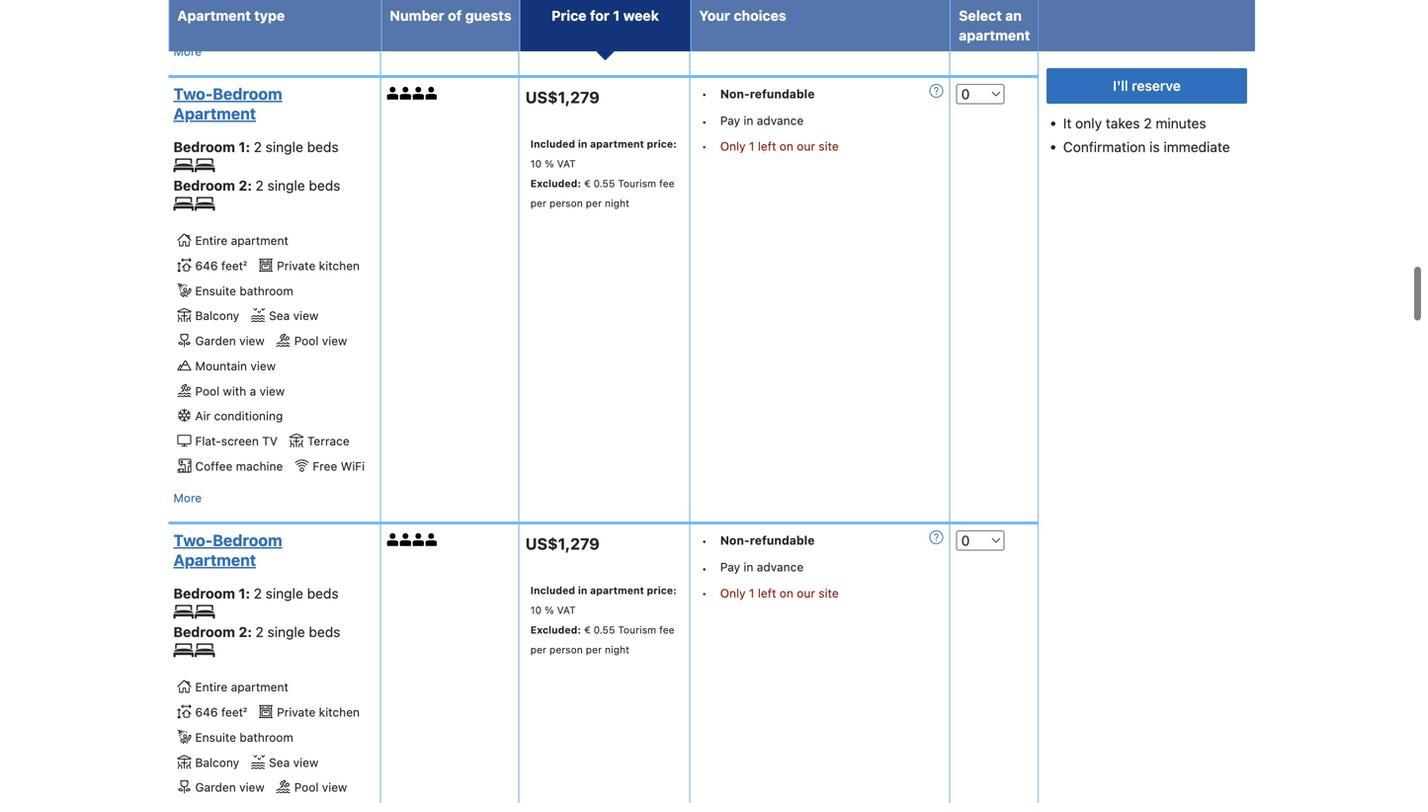 Task type: vqa. For each thing, say whether or not it's contained in the screenshot.
provide in the top of the page
no



Task type: locate. For each thing, give the bounding box(es) containing it.
0 vertical spatial sea
[[269, 309, 290, 323]]

1 vertical spatial 1
[[749, 140, 755, 153]]

0 vertical spatial kitchen
[[319, 259, 360, 273]]

non-refundable
[[720, 87, 815, 101], [720, 534, 815, 547]]

2 € 0.55 tourism fee per person per night from the top
[[530, 624, 675, 656]]

only
[[720, 140, 746, 153], [720, 586, 746, 600]]

2 646 from the top
[[195, 706, 218, 720]]

1 vertical spatial more details on meals and payment options image
[[930, 531, 944, 545]]

1 vertical spatial advance
[[757, 560, 804, 574]]

pay
[[720, 114, 740, 127], [720, 560, 740, 574]]

0 vertical spatial %
[[545, 158, 554, 170]]

ensuite
[[195, 284, 236, 298], [195, 731, 236, 745]]

vat for 2nd two-bedroom apartment link from the bottom
[[557, 158, 576, 170]]

0 vertical spatial excluded:
[[530, 177, 581, 189]]

2
[[1144, 115, 1152, 131], [254, 139, 262, 155], [256, 177, 264, 194], [254, 586, 262, 602], [256, 624, 264, 641]]

free wifi
[[313, 460, 365, 473]]

2 garden from the top
[[195, 781, 236, 795]]

•
[[702, 87, 707, 101], [702, 115, 707, 129], [702, 140, 707, 153], [702, 534, 707, 548], [702, 562, 707, 576], [702, 586, 707, 600]]

apartment
[[177, 7, 251, 24], [173, 104, 256, 123], [173, 551, 256, 570]]

0 vertical spatial included in apartment price: 10 % vat
[[530, 138, 677, 170]]

price:
[[647, 138, 677, 150], [647, 585, 677, 597]]

left
[[758, 140, 776, 153], [758, 586, 776, 600]]

2 pay from the top
[[720, 560, 740, 574]]

vat
[[557, 158, 576, 170], [557, 605, 576, 616]]

1 vertical spatial pool view
[[294, 781, 347, 795]]

0.55
[[594, 177, 615, 189], [594, 624, 615, 636]]

0 vertical spatial bedroom 2:
[[173, 177, 256, 194]]

number of guests
[[390, 7, 512, 24]]

more down "apartment type"
[[173, 44, 202, 58]]

1 vertical spatial included
[[530, 585, 575, 597]]

0 vertical spatial feet²
[[221, 259, 247, 273]]

2 bedroom 2: from the top
[[173, 624, 256, 641]]

single
[[266, 139, 303, 155], [267, 177, 305, 194], [266, 586, 303, 602], [267, 624, 305, 641]]

2 pool view from the top
[[294, 781, 347, 795]]

0 vertical spatial night
[[605, 197, 630, 209]]

0 vertical spatial pay
[[720, 114, 740, 127]]

2 included in apartment price: 10 % vat from the top
[[530, 585, 677, 616]]

an
[[1005, 7, 1022, 24]]

1 coffee machine from the top
[[195, 13, 283, 27]]

0 vertical spatial ensuite
[[195, 284, 236, 298]]

entire apartment
[[195, 234, 288, 248], [195, 681, 288, 695]]

1 vertical spatial two-bedroom apartment
[[173, 531, 282, 570]]

0 vertical spatial garden
[[195, 334, 236, 348]]

screen
[[221, 434, 259, 448]]

non-refundable for more details on meals and payment options icon related to second two-bedroom apartment link
[[720, 534, 815, 547]]

1 non-refundable from the top
[[720, 87, 815, 101]]

10
[[530, 158, 542, 170], [530, 605, 542, 616]]

apartment for 2nd two-bedroom apartment link from the bottom
[[173, 104, 256, 123]]

1 vertical spatial ensuite
[[195, 731, 236, 745]]

€ 0.55 tourism fee per person per night for 2nd two-bedroom apartment link from the bottom
[[530, 177, 675, 209]]

1 vertical spatial left
[[758, 586, 776, 600]]

person
[[550, 197, 583, 209], [550, 644, 583, 656]]

0 vertical spatial bedroom
[[213, 84, 282, 103]]

more details on meals and payment options image for 2nd two-bedroom apartment link from the bottom
[[930, 84, 944, 98]]

two-bedroom apartment link
[[173, 84, 369, 123], [173, 531, 369, 570]]

only for more details on meals and payment options icon corresponding to 2nd two-bedroom apartment link from the bottom
[[720, 140, 746, 153]]

1 vertical spatial non-
[[720, 534, 750, 547]]

1 included from the top
[[530, 138, 575, 150]]

0 vertical spatial bathroom
[[240, 284, 293, 298]]

1 bedroom from the top
[[213, 84, 282, 103]]

1 vertical spatial refundable
[[750, 534, 815, 547]]

1 vertical spatial fee
[[659, 624, 675, 636]]

0 vertical spatial two-bedroom apartment link
[[173, 84, 369, 123]]

apartment
[[959, 27, 1030, 43], [590, 138, 644, 150], [231, 234, 288, 248], [590, 585, 644, 597], [231, 681, 288, 695]]

646 feet²
[[195, 259, 247, 273], [195, 706, 247, 720]]

tourism
[[618, 177, 656, 189], [618, 624, 656, 636]]

2 only from the top
[[720, 586, 746, 600]]

1 vertical spatial only
[[720, 586, 746, 600]]

1 fee from the top
[[659, 177, 675, 189]]

occupancy image
[[426, 87, 438, 100], [387, 534, 400, 547], [400, 534, 413, 547], [413, 534, 426, 547], [426, 534, 438, 547]]

coffee
[[195, 13, 233, 27], [195, 460, 233, 473]]

pool with a view
[[195, 384, 285, 398]]

1 vertical spatial vat
[[557, 605, 576, 616]]

1 vertical spatial entire apartment
[[195, 681, 288, 695]]

1 vertical spatial €
[[584, 624, 591, 636]]

2 vertical spatial 1
[[749, 586, 755, 600]]

per
[[530, 197, 547, 209], [586, 197, 602, 209], [530, 644, 547, 656], [586, 644, 602, 656]]

2 non- from the top
[[720, 534, 750, 547]]

1 vertical spatial entire
[[195, 681, 228, 695]]

0 vertical spatial left
[[758, 140, 776, 153]]

1 vertical spatial %
[[545, 605, 554, 616]]

private
[[277, 259, 316, 273], [277, 706, 316, 720]]

bedroom for 2nd two-bedroom apartment link from the bottom
[[213, 84, 282, 103]]

0 vertical spatial pool view
[[294, 334, 347, 348]]

our for more details on meals and payment options icon related to second two-bedroom apartment link
[[797, 586, 815, 600]]

bathroom
[[240, 284, 293, 298], [240, 731, 293, 745]]

refundable
[[750, 87, 815, 101], [750, 534, 815, 547]]

bedroom 1:
[[173, 139, 254, 155], [173, 586, 254, 602]]

0 vertical spatial pay in advance
[[720, 114, 804, 127]]

2 private kitchen from the top
[[277, 706, 360, 720]]

2 two-bedroom apartment link from the top
[[173, 531, 369, 570]]

only
[[1076, 115, 1102, 131]]

1 vertical spatial bedroom
[[213, 531, 282, 550]]

night
[[605, 197, 630, 209], [605, 644, 630, 656]]

1 vertical spatial 10
[[530, 605, 542, 616]]

0 vertical spatial refundable
[[750, 87, 815, 101]]

2 entire apartment from the top
[[195, 681, 288, 695]]

1 € from the top
[[584, 177, 591, 189]]

fee
[[659, 177, 675, 189], [659, 624, 675, 636]]

kitchen
[[319, 259, 360, 273], [319, 706, 360, 720]]

1 vertical spatial coffee machine
[[195, 460, 283, 473]]

1 vertical spatial night
[[605, 644, 630, 656]]

pool
[[294, 334, 319, 348], [195, 384, 220, 398], [294, 781, 319, 795]]

€ 0.55 tourism fee per person per night
[[530, 177, 675, 209], [530, 624, 675, 656]]

1 vertical spatial pay
[[720, 560, 740, 574]]

2 fee from the top
[[659, 624, 675, 636]]

0 vertical spatial private kitchen
[[277, 259, 360, 273]]

advance for more details on meals and payment options icon related to second two-bedroom apartment link
[[757, 560, 804, 574]]

0 vertical spatial more
[[173, 44, 202, 58]]

1 for more details on meals and payment options icon related to second two-bedroom apartment link
[[749, 586, 755, 600]]

2 more details on meals and payment options image from the top
[[930, 531, 944, 545]]

ensuite bathroom
[[195, 284, 293, 298], [195, 731, 293, 745]]

1 ensuite bathroom from the top
[[195, 284, 293, 298]]

2 non-refundable from the top
[[720, 534, 815, 547]]

our
[[797, 140, 815, 153], [797, 586, 815, 600]]

2 night from the top
[[605, 644, 630, 656]]

1 two-bedroom apartment link from the top
[[173, 84, 369, 123]]

0 vertical spatial included
[[530, 138, 575, 150]]

coffee machine
[[195, 13, 283, 27], [195, 460, 283, 473]]

0 vertical spatial ensuite bathroom
[[195, 284, 293, 298]]

2 more from the top
[[173, 491, 202, 505]]

two-bedroom apartment for 2nd two-bedroom apartment link from the bottom
[[173, 84, 282, 123]]

0 vertical spatial coffee machine
[[195, 13, 283, 27]]

1 advance from the top
[[757, 114, 804, 127]]

non-refundable for more details on meals and payment options icon corresponding to 2nd two-bedroom apartment link from the bottom
[[720, 87, 815, 101]]

3 occupancy image from the left
[[413, 87, 426, 100]]

1 site from the top
[[819, 140, 839, 153]]

1 vertical spatial two-bedroom apartment link
[[173, 531, 369, 570]]

0 vertical spatial us$1,279
[[526, 88, 600, 107]]

0 vertical spatial price:
[[647, 138, 677, 150]]

0 vertical spatial site
[[819, 140, 839, 153]]

in
[[744, 114, 754, 127], [578, 138, 587, 150], [744, 560, 754, 574], [578, 585, 587, 597]]

sea view
[[269, 309, 319, 323], [269, 756, 319, 770]]

select
[[959, 7, 1002, 24]]

0 vertical spatial entire apartment
[[195, 234, 288, 248]]

0 vertical spatial more details on meals and payment options image
[[930, 84, 944, 98]]

us$1,279 for 2nd two-bedroom apartment link from the bottom
[[526, 88, 600, 107]]

646
[[195, 259, 218, 273], [195, 706, 218, 720]]

2 vertical spatial apartment
[[173, 551, 256, 570]]

2 two-bedroom apartment from the top
[[173, 531, 282, 570]]

2 balcony from the top
[[195, 756, 239, 770]]

1 non- from the top
[[720, 87, 750, 101]]

0 vertical spatial balcony
[[195, 309, 239, 323]]

us$1,279 for second two-bedroom apartment link
[[526, 535, 600, 554]]

0 vertical spatial tourism
[[618, 177, 656, 189]]

0 vertical spatial pool
[[294, 334, 319, 348]]

occupancy image
[[387, 87, 400, 100], [400, 87, 413, 100], [413, 87, 426, 100]]

0 vertical spatial garden view
[[195, 334, 265, 348]]

1 vertical spatial more link
[[173, 488, 202, 508]]

pool view
[[294, 334, 347, 348], [294, 781, 347, 795]]

included
[[530, 138, 575, 150], [530, 585, 575, 597]]

two-
[[173, 84, 213, 103], [173, 531, 213, 550]]

included in apartment price: 10 % vat for 2nd two-bedroom apartment link from the bottom
[[530, 138, 677, 170]]

1 private from the top
[[277, 259, 316, 273]]

coffee down the "flat-"
[[195, 460, 233, 473]]

1 vertical spatial pay in advance
[[720, 560, 804, 574]]

1 vertical spatial garden view
[[195, 781, 265, 795]]

0 vertical spatial only
[[720, 140, 746, 153]]

0 vertical spatial our
[[797, 140, 815, 153]]

2 coffee machine from the top
[[195, 460, 283, 473]]

1 vertical spatial non-refundable
[[720, 534, 815, 547]]

1 more details on meals and payment options image from the top
[[930, 84, 944, 98]]

1
[[613, 7, 620, 24], [749, 140, 755, 153], [749, 586, 755, 600]]

air
[[195, 409, 211, 423]]

1 vertical spatial site
[[819, 586, 839, 600]]

1 us$1,279 from the top
[[526, 88, 600, 107]]

your
[[699, 7, 730, 24]]

1 refundable from the top
[[750, 87, 815, 101]]

2 occupancy image from the left
[[400, 87, 413, 100]]

2 left from the top
[[758, 586, 776, 600]]

1 vertical spatial coffee
[[195, 460, 233, 473]]

1 vat from the top
[[557, 158, 576, 170]]

excluded:
[[530, 177, 581, 189], [530, 624, 581, 636]]

10 for 2nd two-bedroom apartment link from the bottom
[[530, 158, 542, 170]]

with
[[223, 384, 246, 398]]

0 vertical spatial machine
[[236, 13, 283, 27]]

select an apartment
[[959, 7, 1030, 43]]

1 vertical spatial our
[[797, 586, 815, 600]]

of
[[448, 7, 462, 24]]

% for second two-bedroom apartment link
[[545, 605, 554, 616]]

0 vertical spatial coffee
[[195, 13, 233, 27]]

more link down the "flat-"
[[173, 488, 202, 508]]

price: for 2nd two-bedroom apartment link from the bottom
[[647, 138, 677, 150]]

0 vertical spatial 10
[[530, 158, 542, 170]]

1 more from the top
[[173, 44, 202, 58]]

1 price: from the top
[[647, 138, 677, 150]]

advance
[[757, 114, 804, 127], [757, 560, 804, 574]]

only 1 left on our site
[[720, 140, 839, 153], [720, 586, 839, 600]]

1 feet² from the top
[[221, 259, 247, 273]]

for
[[590, 7, 610, 24]]

coffee left type
[[195, 13, 233, 27]]

1 ensuite from the top
[[195, 284, 236, 298]]

i'll reserve button
[[1047, 68, 1247, 104]]

view
[[293, 309, 319, 323], [239, 334, 265, 348], [322, 334, 347, 348], [250, 359, 276, 373], [260, 384, 285, 398], [293, 756, 319, 770], [239, 781, 265, 795], [322, 781, 347, 795]]

more link
[[173, 41, 202, 61], [173, 488, 202, 508]]

1 vertical spatial 646
[[195, 706, 218, 720]]

1 0.55 from the top
[[594, 177, 615, 189]]

garden
[[195, 334, 236, 348], [195, 781, 236, 795]]

2 single beds
[[254, 139, 339, 155], [256, 177, 340, 194], [254, 586, 339, 602], [256, 624, 340, 641]]

1 vertical spatial machine
[[236, 460, 283, 473]]

1 entire from the top
[[195, 234, 228, 248]]

1 vertical spatial balcony
[[195, 756, 239, 770]]

more link down "apartment type"
[[173, 41, 202, 61]]

type
[[254, 7, 285, 24]]

pay in advance
[[720, 114, 804, 127], [720, 560, 804, 574]]

0 vertical spatial only 1 left on our site
[[720, 140, 839, 153]]

1 vertical spatial private
[[277, 706, 316, 720]]

2 person from the top
[[550, 644, 583, 656]]

1 646 from the top
[[195, 259, 218, 273]]

0 vertical spatial sea view
[[269, 309, 319, 323]]

more down the "flat-"
[[173, 491, 202, 505]]

bedroom 2:
[[173, 177, 256, 194], [173, 624, 256, 641]]

2 sea view from the top
[[269, 756, 319, 770]]

feet²
[[221, 259, 247, 273], [221, 706, 247, 720]]

price: for second two-bedroom apartment link
[[647, 585, 677, 597]]

1 vertical spatial sea
[[269, 756, 290, 770]]

non- for more details on meals and payment options icon related to second two-bedroom apartment link
[[720, 534, 750, 547]]

1 € 0.55 tourism fee per person per night from the top
[[530, 177, 675, 209]]

0 vertical spatial non-
[[720, 87, 750, 101]]

0 vertical spatial non-refundable
[[720, 87, 815, 101]]

more
[[173, 44, 202, 58], [173, 491, 202, 505]]

2 two- from the top
[[173, 531, 213, 550]]

bedroom
[[213, 84, 282, 103], [213, 531, 282, 550]]

1 10 from the top
[[530, 158, 542, 170]]

1 % from the top
[[545, 158, 554, 170]]

0 vertical spatial 0.55
[[594, 177, 615, 189]]

private kitchen
[[277, 259, 360, 273], [277, 706, 360, 720]]

1 bedroom 1: from the top
[[173, 139, 254, 155]]

0 vertical spatial €
[[584, 177, 591, 189]]

beds
[[307, 139, 339, 155], [309, 177, 340, 194], [307, 586, 339, 602], [309, 624, 340, 641]]

1 left from the top
[[758, 140, 776, 153]]

1 kitchen from the top
[[319, 259, 360, 273]]

balcony
[[195, 309, 239, 323], [195, 756, 239, 770]]

0 vertical spatial vat
[[557, 158, 576, 170]]

1 vertical spatial apartment
[[173, 104, 256, 123]]

1 vertical spatial ensuite bathroom
[[195, 731, 293, 745]]

1 garden view from the top
[[195, 334, 265, 348]]

2 0.55 from the top
[[594, 624, 615, 636]]

minutes
[[1156, 115, 1206, 131]]

1 vertical spatial € 0.55 tourism fee per person per night
[[530, 624, 675, 656]]

1 vertical spatial bathroom
[[240, 731, 293, 745]]

2 private from the top
[[277, 706, 316, 720]]

us$1,279
[[526, 88, 600, 107], [526, 535, 600, 554]]

1 night from the top
[[605, 197, 630, 209]]

1 two-bedroom apartment from the top
[[173, 84, 282, 123]]

included in apartment price: 10 % vat
[[530, 138, 677, 170], [530, 585, 677, 616]]

site for second two-bedroom apartment link
[[819, 586, 839, 600]]

person for second two-bedroom apartment link
[[550, 644, 583, 656]]

fee for 2nd two-bedroom apartment link from the bottom
[[659, 177, 675, 189]]

2 only 1 left on our site from the top
[[720, 586, 839, 600]]

1 vertical spatial 646 feet²
[[195, 706, 247, 720]]

1 sea view from the top
[[269, 309, 319, 323]]

non-
[[720, 87, 750, 101], [720, 534, 750, 547]]

0 vertical spatial person
[[550, 197, 583, 209]]

more details on meals and payment options image for second two-bedroom apartment link
[[930, 531, 944, 545]]

garden view
[[195, 334, 265, 348], [195, 781, 265, 795]]

2 bedroom from the top
[[213, 531, 282, 550]]

1 vertical spatial tourism
[[618, 624, 656, 636]]

site
[[819, 140, 839, 153], [819, 586, 839, 600]]

0 vertical spatial € 0.55 tourism fee per person per night
[[530, 177, 675, 209]]

1 vertical spatial us$1,279
[[526, 535, 600, 554]]

1 only from the top
[[720, 140, 746, 153]]

0 vertical spatial entire
[[195, 234, 228, 248]]

1 excluded: from the top
[[530, 177, 581, 189]]

on
[[780, 140, 794, 153], [780, 586, 794, 600]]

1 vertical spatial bedroom 1:
[[173, 586, 254, 602]]

entire
[[195, 234, 228, 248], [195, 681, 228, 695]]

more for 2nd more link from the bottom
[[173, 44, 202, 58]]

€
[[584, 177, 591, 189], [584, 624, 591, 636]]

2 10 from the top
[[530, 605, 542, 616]]

1 our from the top
[[797, 140, 815, 153]]

2 site from the top
[[819, 586, 839, 600]]

0.55 for second two-bedroom apartment link
[[594, 624, 615, 636]]

more details on meals and payment options image
[[930, 84, 944, 98], [930, 531, 944, 545]]

guests
[[465, 7, 512, 24]]

mountain view
[[195, 359, 276, 373]]

1 vertical spatial private kitchen
[[277, 706, 360, 720]]

1 vertical spatial feet²
[[221, 706, 247, 720]]

0 vertical spatial more link
[[173, 41, 202, 61]]

non- for more details on meals and payment options icon corresponding to 2nd two-bedroom apartment link from the bottom
[[720, 87, 750, 101]]

1 vertical spatial two-
[[173, 531, 213, 550]]

0 vertical spatial private
[[277, 259, 316, 273]]

1 pay in advance from the top
[[720, 114, 804, 127]]

0 vertical spatial two-bedroom apartment
[[173, 84, 282, 123]]



Task type: describe. For each thing, give the bounding box(es) containing it.
1 balcony from the top
[[195, 309, 239, 323]]

1 646 feet² from the top
[[195, 259, 247, 273]]

wifi
[[341, 460, 365, 473]]

2 646 feet² from the top
[[195, 706, 247, 720]]

2 coffee from the top
[[195, 460, 233, 473]]

flat-screen tv
[[195, 434, 278, 448]]

2 ensuite bathroom from the top
[[195, 731, 293, 745]]

your choices
[[699, 7, 786, 24]]

apartment type
[[177, 7, 285, 24]]

included in apartment price: 10 % vat for second two-bedroom apartment link
[[530, 585, 677, 616]]

1 tourism from the top
[[618, 177, 656, 189]]

1 pay from the top
[[720, 114, 740, 127]]

person for 2nd two-bedroom apartment link from the bottom
[[550, 197, 583, 209]]

2 more link from the top
[[173, 488, 202, 508]]

2 machine from the top
[[236, 460, 283, 473]]

2 vertical spatial pool
[[294, 781, 319, 795]]

1 vertical spatial pool
[[195, 384, 220, 398]]

0 vertical spatial 1
[[613, 7, 620, 24]]

night for second two-bedroom apartment link
[[605, 644, 630, 656]]

2 ensuite from the top
[[195, 731, 236, 745]]

two-bedroom apartment for second two-bedroom apartment link
[[173, 531, 282, 570]]

1 sea from the top
[[269, 309, 290, 323]]

3 • from the top
[[702, 140, 707, 153]]

conditioning
[[214, 409, 283, 423]]

flat-
[[195, 434, 221, 448]]

2 refundable from the top
[[750, 534, 815, 547]]

1 only 1 left on our site from the top
[[720, 140, 839, 153]]

1 occupancy image from the left
[[387, 87, 400, 100]]

i'll reserve
[[1113, 78, 1181, 94]]

a
[[250, 384, 256, 398]]

bedroom 1: for second two-bedroom apartment link
[[173, 586, 254, 602]]

terrace
[[307, 434, 350, 448]]

only for more details on meals and payment options icon related to second two-bedroom apartment link
[[720, 586, 746, 600]]

2 • from the top
[[702, 115, 707, 129]]

5 • from the top
[[702, 562, 707, 576]]

night for 2nd two-bedroom apartment link from the bottom
[[605, 197, 630, 209]]

2 pay in advance from the top
[[720, 560, 804, 574]]

2 on from the top
[[780, 586, 794, 600]]

6 • from the top
[[702, 586, 707, 600]]

number
[[390, 7, 444, 24]]

1 two- from the top
[[173, 84, 213, 103]]

apartment for second two-bedroom apartment link
[[173, 551, 256, 570]]

2 kitchen from the top
[[319, 706, 360, 720]]

2 inside 'it only takes 2 minutes confirmation is immediate'
[[1144, 115, 1152, 131]]

€ 0.55 tourism fee per person per night for second two-bedroom apartment link
[[530, 624, 675, 656]]

% for 2nd two-bedroom apartment link from the bottom
[[545, 158, 554, 170]]

2 garden view from the top
[[195, 781, 265, 795]]

it
[[1063, 115, 1072, 131]]

immediate
[[1164, 139, 1230, 155]]

2 sea from the top
[[269, 756, 290, 770]]

2 bathroom from the top
[[240, 731, 293, 745]]

air conditioning
[[195, 409, 283, 423]]

takes
[[1106, 115, 1140, 131]]

1 • from the top
[[702, 87, 707, 101]]

vat for second two-bedroom apartment link
[[557, 605, 576, 616]]

confirmation
[[1063, 139, 1146, 155]]

1 for more details on meals and payment options icon corresponding to 2nd two-bedroom apartment link from the bottom
[[749, 140, 755, 153]]

it only takes 2 minutes confirmation is immediate
[[1063, 115, 1230, 155]]

2 included from the top
[[530, 585, 575, 597]]

more for first more link from the bottom
[[173, 491, 202, 505]]

price
[[552, 7, 587, 24]]

mountain
[[195, 359, 247, 373]]

free
[[313, 460, 337, 473]]

0.55 for 2nd two-bedroom apartment link from the bottom
[[594, 177, 615, 189]]

10 for second two-bedroom apartment link
[[530, 605, 542, 616]]

1 garden from the top
[[195, 334, 236, 348]]

€ for second two-bedroom apartment link
[[584, 624, 591, 636]]

is
[[1150, 139, 1160, 155]]

2 tourism from the top
[[618, 624, 656, 636]]

2 entire from the top
[[195, 681, 228, 695]]

tv
[[262, 434, 278, 448]]

2 excluded: from the top
[[530, 624, 581, 636]]

2 feet² from the top
[[221, 706, 247, 720]]

1 machine from the top
[[236, 13, 283, 27]]

site for 2nd two-bedroom apartment link from the bottom
[[819, 140, 839, 153]]

bedroom 2: for 2nd two-bedroom apartment link from the bottom
[[173, 177, 256, 194]]

1 private kitchen from the top
[[277, 259, 360, 273]]

4 • from the top
[[702, 534, 707, 548]]

1 on from the top
[[780, 140, 794, 153]]

fee for second two-bedroom apartment link
[[659, 624, 675, 636]]

€ for 2nd two-bedroom apartment link from the bottom
[[584, 177, 591, 189]]

1 bathroom from the top
[[240, 284, 293, 298]]

bedroom for second two-bedroom apartment link
[[213, 531, 282, 550]]

1 pool view from the top
[[294, 334, 347, 348]]

price for 1 week
[[552, 7, 659, 24]]

1 entire apartment from the top
[[195, 234, 288, 248]]

bedroom 1: for 2nd two-bedroom apartment link from the bottom
[[173, 139, 254, 155]]

bedroom 2: for second two-bedroom apartment link
[[173, 624, 256, 641]]

0 vertical spatial apartment
[[177, 7, 251, 24]]

choices
[[734, 7, 786, 24]]

1 coffee from the top
[[195, 13, 233, 27]]

1 more link from the top
[[173, 41, 202, 61]]

advance for more details on meals and payment options icon corresponding to 2nd two-bedroom apartment link from the bottom
[[757, 114, 804, 127]]

week
[[623, 7, 659, 24]]

our for more details on meals and payment options icon corresponding to 2nd two-bedroom apartment link from the bottom
[[797, 140, 815, 153]]



